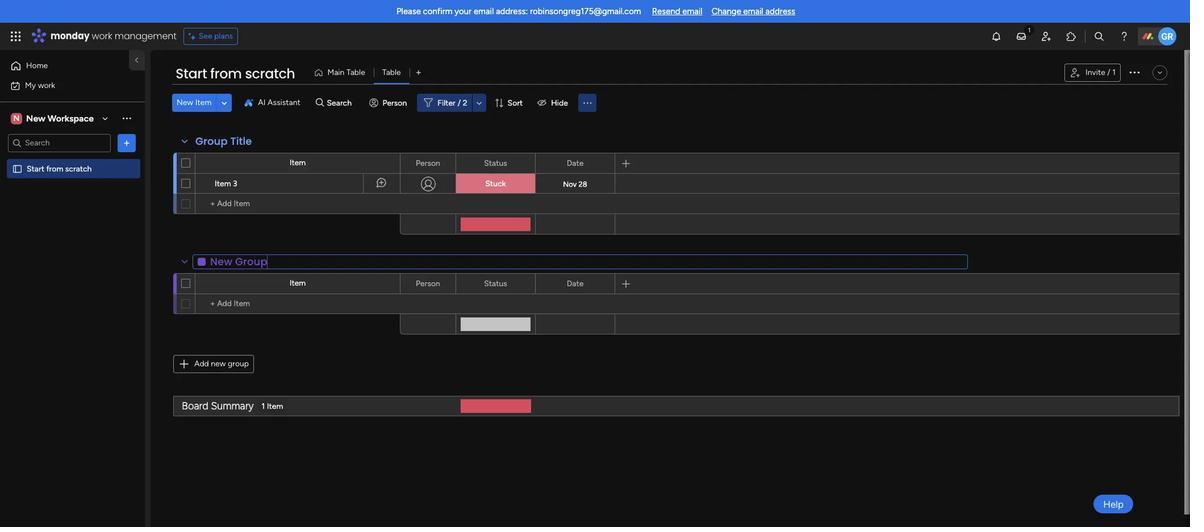 Task type: vqa. For each thing, say whether or not it's contained in the screenshot.
Main workspace
no



Task type: describe. For each thing, give the bounding box(es) containing it.
please confirm your email address: robinsongreg175@gmail.com
[[397, 6, 642, 16]]

main table
[[328, 68, 365, 77]]

board
[[182, 400, 208, 412]]

person field for first status field from the bottom
[[413, 278, 443, 290]]

status for first status field from the bottom
[[484, 279, 508, 288]]

2 status field from the top
[[482, 278, 510, 290]]

new for new item
[[177, 98, 193, 107]]

ai
[[258, 98, 266, 107]]

sort button
[[490, 94, 530, 112]]

item inside button
[[195, 98, 212, 107]]

address
[[766, 6, 796, 16]]

greg robinson image
[[1159, 27, 1177, 45]]

hide button
[[533, 94, 575, 112]]

workspace image
[[11, 112, 22, 125]]

new
[[211, 359, 226, 369]]

home button
[[7, 57, 122, 75]]

v2 search image
[[316, 96, 324, 109]]

item up + add item text box
[[290, 158, 306, 168]]

new workspace
[[26, 113, 94, 124]]

/ for 2
[[458, 98, 461, 108]]

person field for 2nd status field from the bottom
[[413, 157, 443, 170]]

plans
[[214, 31, 233, 41]]

start inside field
[[176, 64, 207, 83]]

item right summary
[[267, 402, 283, 411]]

n
[[13, 113, 20, 123]]

work for my
[[38, 80, 55, 90]]

filter / 2
[[438, 98, 468, 108]]

inbox image
[[1016, 31, 1028, 42]]

select product image
[[10, 31, 22, 42]]

address:
[[496, 6, 528, 16]]

scratch inside list box
[[65, 164, 92, 174]]

email for resend email
[[683, 6, 703, 16]]

person inside person popup button
[[383, 98, 407, 108]]

group
[[228, 359, 249, 369]]

options image
[[1128, 65, 1142, 79]]

1 inside button
[[1113, 68, 1116, 77]]

change email address link
[[712, 6, 796, 16]]

resend email link
[[652, 6, 703, 16]]

1 email from the left
[[474, 6, 494, 16]]

main
[[328, 68, 345, 77]]

resend
[[652, 6, 681, 16]]

add view image
[[416, 68, 421, 77]]

Start from scratch field
[[173, 64, 298, 84]]

your
[[455, 6, 472, 16]]

add new group button
[[173, 355, 254, 373]]

change email address
[[712, 6, 796, 16]]

3
[[233, 179, 237, 189]]

1 status field from the top
[[482, 157, 510, 170]]

public board image
[[12, 163, 23, 174]]

email for change email address
[[744, 6, 764, 16]]

please
[[397, 6, 421, 16]]

date field for 2nd status field from the bottom
[[564, 157, 587, 170]]

confirm
[[423, 6, 453, 16]]

date for first status field from the bottom's date "field"
[[567, 279, 584, 288]]

start from scratch inside list box
[[27, 164, 92, 174]]

start inside list box
[[27, 164, 44, 174]]

see
[[199, 31, 212, 41]]

group
[[196, 134, 228, 148]]

person button
[[365, 94, 414, 112]]

ai assistant
[[258, 98, 301, 107]]

work for monday
[[92, 30, 112, 43]]

workspace
[[48, 113, 94, 124]]

invite members image
[[1041, 31, 1053, 42]]

new item button
[[172, 94, 216, 112]]

status for 2nd status field from the bottom
[[484, 158, 508, 168]]

Search in workspace field
[[24, 136, 95, 150]]

new item
[[177, 98, 212, 107]]

angle down image
[[222, 99, 227, 107]]

invite / 1
[[1086, 68, 1116, 77]]

add
[[194, 359, 209, 369]]

1 item
[[262, 402, 283, 411]]

date for date "field" associated with 2nd status field from the bottom
[[567, 158, 584, 168]]

apps image
[[1066, 31, 1078, 42]]

monday work management
[[51, 30, 177, 43]]

1 vertical spatial 1
[[262, 402, 265, 411]]

ai assistant button
[[240, 94, 305, 112]]

robinsongreg175@gmail.com
[[530, 6, 642, 16]]



Task type: locate. For each thing, give the bounding box(es) containing it.
0 horizontal spatial work
[[38, 80, 55, 90]]

change
[[712, 6, 742, 16]]

see plans
[[199, 31, 233, 41]]

help image
[[1119, 31, 1131, 42]]

new inside button
[[177, 98, 193, 107]]

0 horizontal spatial from
[[46, 164, 63, 174]]

work
[[92, 30, 112, 43], [38, 80, 55, 90]]

0 horizontal spatial 1
[[262, 402, 265, 411]]

None field
[[193, 254, 969, 269]]

nov
[[563, 180, 577, 188]]

/
[[1108, 68, 1111, 77], [458, 98, 461, 108]]

1 horizontal spatial start
[[176, 64, 207, 83]]

1 vertical spatial person field
[[413, 278, 443, 290]]

resend email
[[652, 6, 703, 16]]

option
[[0, 159, 145, 161]]

1 horizontal spatial scratch
[[245, 64, 295, 83]]

table button
[[374, 64, 410, 82]]

0 vertical spatial new
[[177, 98, 193, 107]]

start from scratch inside field
[[176, 64, 295, 83]]

0 vertical spatial person field
[[413, 157, 443, 170]]

start
[[176, 64, 207, 83], [27, 164, 44, 174]]

0 horizontal spatial new
[[26, 113, 45, 124]]

table inside button
[[382, 68, 401, 77]]

new
[[177, 98, 193, 107], [26, 113, 45, 124]]

nov 28
[[563, 180, 588, 188]]

1 vertical spatial date field
[[564, 278, 587, 290]]

1 vertical spatial person
[[416, 158, 441, 168]]

+ Add Item text field
[[201, 297, 395, 311]]

board summary
[[182, 400, 254, 412]]

1 horizontal spatial 1
[[1113, 68, 1116, 77]]

0 vertical spatial 1
[[1113, 68, 1116, 77]]

from down search in workspace field
[[46, 164, 63, 174]]

1 horizontal spatial table
[[382, 68, 401, 77]]

from
[[210, 64, 242, 83], [46, 164, 63, 174]]

2 table from the left
[[382, 68, 401, 77]]

0 horizontal spatial email
[[474, 6, 494, 16]]

Status field
[[482, 157, 510, 170], [482, 278, 510, 290]]

1 date from the top
[[567, 158, 584, 168]]

email
[[474, 6, 494, 16], [683, 6, 703, 16], [744, 6, 764, 16]]

1 vertical spatial work
[[38, 80, 55, 90]]

0 vertical spatial date field
[[564, 157, 587, 170]]

table inside button
[[347, 68, 365, 77]]

1 vertical spatial status
[[484, 279, 508, 288]]

item left 'angle down' image
[[195, 98, 212, 107]]

1 vertical spatial date
[[567, 279, 584, 288]]

0 horizontal spatial table
[[347, 68, 365, 77]]

home
[[26, 61, 48, 70]]

from up 'angle down' image
[[210, 64, 242, 83]]

0 vertical spatial work
[[92, 30, 112, 43]]

1 horizontal spatial /
[[1108, 68, 1111, 77]]

1 horizontal spatial from
[[210, 64, 242, 83]]

from inside list box
[[46, 164, 63, 174]]

group title
[[196, 134, 252, 148]]

2 date from the top
[[567, 279, 584, 288]]

monday
[[51, 30, 90, 43]]

scratch down search in workspace field
[[65, 164, 92, 174]]

invite
[[1086, 68, 1106, 77]]

invite / 1 button
[[1065, 64, 1122, 82]]

person
[[383, 98, 407, 108], [416, 158, 441, 168], [416, 279, 441, 288]]

1 date field from the top
[[564, 157, 587, 170]]

2 vertical spatial person
[[416, 279, 441, 288]]

hide
[[552, 98, 568, 108]]

add new group
[[194, 359, 249, 369]]

workspace selection element
[[11, 112, 96, 125]]

0 vertical spatial start
[[176, 64, 207, 83]]

new for new workspace
[[26, 113, 45, 124]]

sort
[[508, 98, 523, 108]]

help button
[[1094, 495, 1134, 514]]

start from scratch down search in workspace field
[[27, 164, 92, 174]]

Date field
[[564, 157, 587, 170], [564, 278, 587, 290]]

Search field
[[324, 95, 358, 111]]

Group Title field
[[193, 134, 255, 149]]

0 vertical spatial from
[[210, 64, 242, 83]]

item 3
[[215, 179, 237, 189]]

1 vertical spatial from
[[46, 164, 63, 174]]

2 status from the top
[[484, 279, 508, 288]]

date field for first status field from the bottom
[[564, 278, 587, 290]]

arrow down image
[[473, 96, 486, 110]]

notifications image
[[991, 31, 1003, 42]]

+ Add Item text field
[[201, 197, 395, 211]]

0 vertical spatial start from scratch
[[176, 64, 295, 83]]

1 right summary
[[262, 402, 265, 411]]

new right n
[[26, 113, 45, 124]]

item up + add item text field
[[290, 279, 306, 288]]

28
[[579, 180, 588, 188]]

0 vertical spatial status field
[[482, 157, 510, 170]]

work inside button
[[38, 80, 55, 90]]

table
[[347, 68, 365, 77], [382, 68, 401, 77]]

see plans button
[[183, 28, 238, 45]]

email right change
[[744, 6, 764, 16]]

from inside field
[[210, 64, 242, 83]]

2
[[463, 98, 468, 108]]

0 vertical spatial date
[[567, 158, 584, 168]]

1 table from the left
[[347, 68, 365, 77]]

new inside workspace selection element
[[26, 113, 45, 124]]

scratch up the ai assistant button
[[245, 64, 295, 83]]

/ inside 'invite / 1' button
[[1108, 68, 1111, 77]]

1 vertical spatial scratch
[[65, 164, 92, 174]]

stuck
[[486, 179, 506, 189]]

menu image
[[582, 97, 593, 109]]

1 horizontal spatial email
[[683, 6, 703, 16]]

main table button
[[310, 64, 374, 82]]

email right your at the top
[[474, 6, 494, 16]]

title
[[230, 134, 252, 148]]

1 person field from the top
[[413, 157, 443, 170]]

date
[[567, 158, 584, 168], [567, 279, 584, 288]]

/ right invite
[[1108, 68, 1111, 77]]

1 vertical spatial start
[[27, 164, 44, 174]]

item
[[195, 98, 212, 107], [290, 158, 306, 168], [215, 179, 231, 189], [290, 279, 306, 288], [267, 402, 283, 411]]

ai logo image
[[245, 98, 254, 107]]

options image
[[121, 137, 132, 149]]

3 email from the left
[[744, 6, 764, 16]]

workspace options image
[[121, 113, 132, 124]]

my
[[25, 80, 36, 90]]

0 vertical spatial /
[[1108, 68, 1111, 77]]

2 person field from the top
[[413, 278, 443, 290]]

2 horizontal spatial email
[[744, 6, 764, 16]]

my work
[[25, 80, 55, 90]]

2 date field from the top
[[564, 278, 587, 290]]

0 vertical spatial person
[[383, 98, 407, 108]]

/ left 2 at the left top of the page
[[458, 98, 461, 108]]

0 vertical spatial status
[[484, 158, 508, 168]]

help
[[1104, 499, 1124, 510]]

my work button
[[7, 76, 122, 95]]

item left 3 in the left top of the page
[[215, 179, 231, 189]]

Person field
[[413, 157, 443, 170], [413, 278, 443, 290]]

1 vertical spatial status field
[[482, 278, 510, 290]]

1 horizontal spatial work
[[92, 30, 112, 43]]

summary
[[211, 400, 254, 412]]

1 image
[[1025, 23, 1035, 36]]

1 horizontal spatial new
[[177, 98, 193, 107]]

0 horizontal spatial /
[[458, 98, 461, 108]]

1 vertical spatial start from scratch
[[27, 164, 92, 174]]

0 horizontal spatial start from scratch
[[27, 164, 92, 174]]

scratch inside field
[[245, 64, 295, 83]]

0 vertical spatial scratch
[[245, 64, 295, 83]]

start from scratch list box
[[0, 157, 145, 332]]

1 horizontal spatial start from scratch
[[176, 64, 295, 83]]

start up "new item"
[[176, 64, 207, 83]]

/ for 1
[[1108, 68, 1111, 77]]

filter
[[438, 98, 456, 108]]

management
[[115, 30, 177, 43]]

email right resend
[[683, 6, 703, 16]]

assistant
[[268, 98, 301, 107]]

1 vertical spatial /
[[458, 98, 461, 108]]

1 vertical spatial new
[[26, 113, 45, 124]]

0 horizontal spatial start
[[27, 164, 44, 174]]

search everything image
[[1094, 31, 1106, 42]]

expand board header image
[[1156, 68, 1165, 77]]

status
[[484, 158, 508, 168], [484, 279, 508, 288]]

new left 'angle down' image
[[177, 98, 193, 107]]

1
[[1113, 68, 1116, 77], [262, 402, 265, 411]]

start from scratch
[[176, 64, 295, 83], [27, 164, 92, 174]]

table left add view icon
[[382, 68, 401, 77]]

0 horizontal spatial scratch
[[65, 164, 92, 174]]

2 email from the left
[[683, 6, 703, 16]]

table right main
[[347, 68, 365, 77]]

scratch
[[245, 64, 295, 83], [65, 164, 92, 174]]

work right "my"
[[38, 80, 55, 90]]

start right "public board" icon
[[27, 164, 44, 174]]

work right monday
[[92, 30, 112, 43]]

start from scratch up 'angle down' image
[[176, 64, 295, 83]]

1 right invite
[[1113, 68, 1116, 77]]

1 status from the top
[[484, 158, 508, 168]]



